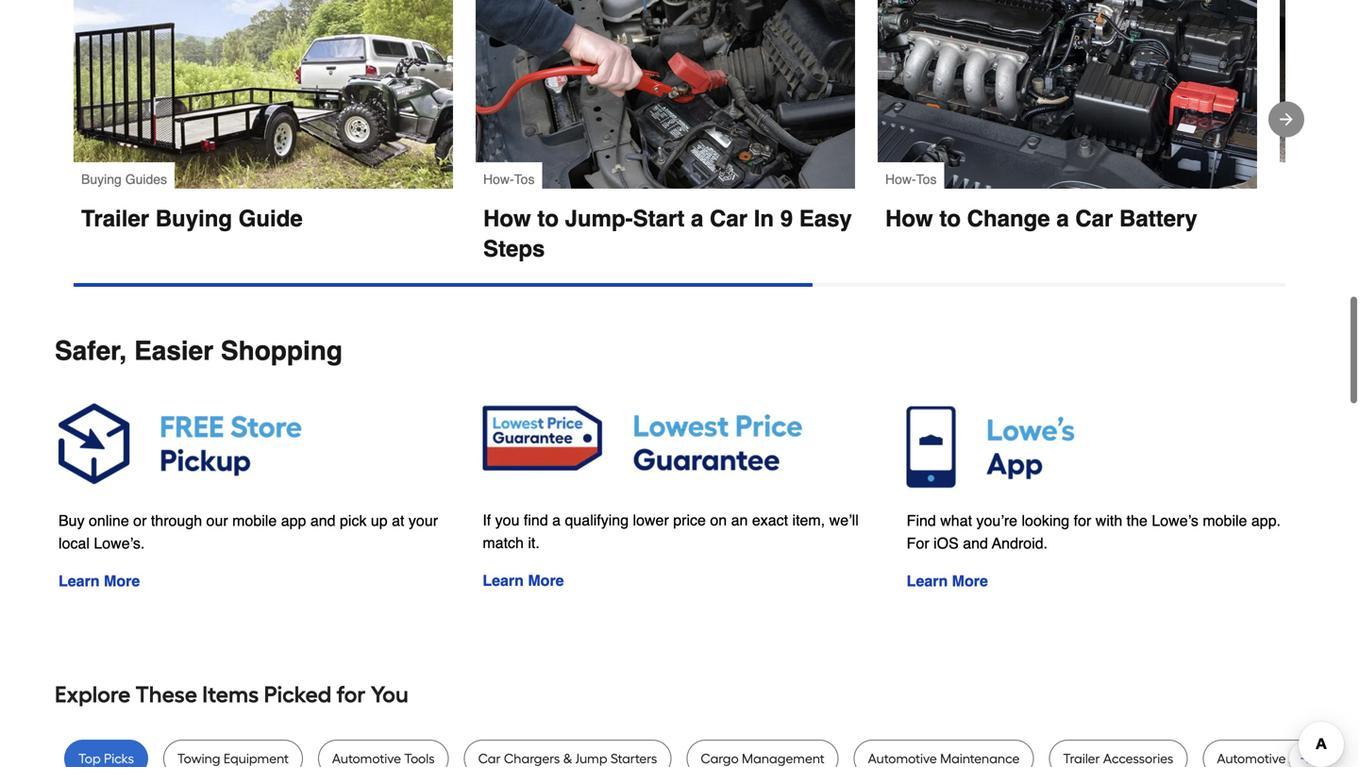 Task type: vqa. For each thing, say whether or not it's contained in the screenshot.
the top power
no



Task type: describe. For each thing, give the bounding box(es) containing it.
you
[[495, 511, 520, 529]]

safer, easier shopping
[[55, 336, 343, 366]]

learn for find what you're looking for with the lowe's mobile app. for ios and android.
[[907, 572, 948, 590]]

tools
[[404, 751, 435, 767]]

a for if you find a qualifying lower price on an exact item, we'll match it.
[[552, 511, 561, 529]]

learn for if you find a qualifying lower price on an exact item, we'll match it.
[[483, 572, 524, 589]]

we'll
[[829, 511, 859, 529]]

online
[[89, 512, 129, 529]]

these
[[135, 681, 197, 708]]

how for how to jump-start a car in 9 easy steps
[[483, 206, 531, 232]]

learn for buy online or through our mobile app and pick up at your local lowe's.
[[59, 572, 100, 590]]

for for looking
[[1074, 512, 1091, 529]]

how-tos for how to change a car battery
[[885, 172, 937, 187]]

up
[[371, 512, 388, 529]]

a man inflating a car tire with a kobalt portable air inflator. image
[[1280, 0, 1359, 189]]

lowest price guarantee. image
[[483, 396, 877, 490]]

learn more link for match
[[483, 572, 564, 589]]

towing equipment
[[177, 751, 289, 767]]

accessories for automotive accessories
[[1289, 751, 1359, 767]]

buy
[[59, 512, 85, 529]]

or
[[133, 512, 147, 529]]

how- for how to jump-start a car in 9 easy steps
[[483, 172, 514, 187]]

learn more for and
[[907, 572, 988, 590]]

easier
[[134, 336, 213, 366]]

automotive for automotive accessories
[[1217, 751, 1286, 767]]

an atv being loaded onto a trailer. image
[[74, 0, 453, 189]]

automotive tools
[[332, 751, 435, 767]]

2 horizontal spatial car
[[1075, 206, 1113, 232]]

in
[[754, 206, 774, 232]]

to for change
[[939, 206, 961, 232]]

if
[[483, 511, 491, 529]]

more for lowe's.
[[104, 572, 140, 590]]

automotive accessories
[[1217, 751, 1359, 767]]

cargo management
[[701, 751, 825, 767]]

local
[[59, 535, 90, 552]]

start
[[633, 206, 685, 232]]

if you find a qualifying lower price on an exact item, we'll match it.
[[483, 511, 859, 552]]

at
[[392, 512, 404, 529]]

trailer accessories
[[1063, 751, 1174, 767]]

find what you're looking for with the lowe's mobile app. for ios and android.
[[907, 512, 1281, 552]]

arrow right image
[[1277, 110, 1296, 129]]

picked
[[264, 681, 332, 708]]

buying guides
[[81, 172, 167, 187]]

trailer buying guide
[[81, 206, 303, 232]]

what
[[940, 512, 972, 529]]

buy online or through our mobile app and pick up at your local lowe's.
[[59, 512, 438, 552]]

battery
[[1119, 206, 1198, 232]]

steps
[[483, 236, 545, 262]]

explore these items picked for you
[[55, 681, 409, 708]]

1 horizontal spatial buying
[[155, 206, 232, 232]]

how- for how to change a car battery
[[885, 172, 916, 187]]

how-tos for how to jump-start a car in 9 easy steps
[[483, 172, 535, 187]]

how for how to change a car battery
[[885, 206, 933, 232]]

jump
[[576, 751, 607, 767]]

how to change a car battery
[[885, 206, 1198, 232]]

trailer for trailer buying guide
[[81, 206, 149, 232]]

automotive for automotive tools
[[332, 751, 401, 767]]

and inside buy online or through our mobile app and pick up at your local lowe's.
[[310, 512, 336, 529]]

more for android.
[[952, 572, 988, 590]]

find
[[907, 512, 936, 529]]

mobile inside find what you're looking for with the lowe's mobile app. for ios and android.
[[1203, 512, 1247, 529]]

our
[[206, 512, 228, 529]]

top
[[78, 751, 101, 767]]

on
[[710, 511, 727, 529]]

looking
[[1022, 512, 1070, 529]]

free store pickup. image
[[59, 396, 452, 491]]

jump-
[[565, 206, 633, 232]]

lower
[[633, 511, 669, 529]]



Task type: locate. For each thing, give the bounding box(es) containing it.
learn more for local
[[59, 572, 140, 590]]

2 accessories from the left
[[1289, 751, 1359, 767]]

a right find at the left of page
[[552, 511, 561, 529]]

to left change
[[939, 206, 961, 232]]

0 horizontal spatial for
[[337, 681, 366, 708]]

learn down for
[[907, 572, 948, 590]]

shopping
[[221, 336, 343, 366]]

to for jump-
[[537, 206, 559, 232]]

0 horizontal spatial how-
[[483, 172, 514, 187]]

1 horizontal spatial for
[[1074, 512, 1091, 529]]

management
[[742, 751, 825, 767]]

safer,
[[55, 336, 127, 366]]

0 vertical spatial trailer
[[81, 206, 149, 232]]

a car hood open to show the engine and car battery. image
[[878, 0, 1257, 189]]

a for how to change a car battery
[[1057, 206, 1069, 232]]

through
[[151, 512, 202, 529]]

trailer
[[81, 206, 149, 232], [1063, 751, 1100, 767]]

a person connecting the red clamp on a jumper cable to the positive terminal on a dead car battery. image
[[476, 0, 855, 189]]

equipment
[[224, 751, 289, 767]]

0 vertical spatial and
[[310, 512, 336, 529]]

match
[[483, 534, 524, 552]]

a inside how to jump-start a car in 9 easy steps
[[691, 206, 704, 232]]

picks
[[104, 751, 134, 767]]

learn more link for and
[[907, 572, 988, 590]]

learn more down ios
[[907, 572, 988, 590]]

learn more
[[483, 572, 564, 589], [59, 572, 140, 590], [907, 572, 988, 590]]

an
[[731, 511, 748, 529]]

1 accessories from the left
[[1103, 751, 1174, 767]]

for for picked
[[337, 681, 366, 708]]

learn
[[483, 572, 524, 589], [59, 572, 100, 590], [907, 572, 948, 590]]

how-tos
[[483, 172, 535, 187], [885, 172, 937, 187]]

1 vertical spatial for
[[337, 681, 366, 708]]

your
[[409, 512, 438, 529]]

pick
[[340, 512, 367, 529]]

for left with
[[1074, 512, 1091, 529]]

0 vertical spatial buying
[[81, 172, 122, 187]]

change
[[967, 206, 1050, 232]]

0 horizontal spatial more
[[104, 572, 140, 590]]

1 horizontal spatial how-
[[885, 172, 916, 187]]

to
[[537, 206, 559, 232], [939, 206, 961, 232]]

how inside how to jump-start a car in 9 easy steps
[[483, 206, 531, 232]]

2 to from the left
[[939, 206, 961, 232]]

app
[[281, 512, 306, 529]]

mobile right our
[[232, 512, 277, 529]]

0 horizontal spatial how-tos
[[483, 172, 535, 187]]

0 horizontal spatial how
[[483, 206, 531, 232]]

0 horizontal spatial car
[[478, 751, 501, 767]]

1 horizontal spatial learn more
[[483, 572, 564, 589]]

1 to from the left
[[537, 206, 559, 232]]

learn more link
[[483, 572, 564, 589], [59, 572, 140, 590], [907, 572, 988, 590]]

android.
[[992, 535, 1048, 552]]

1 horizontal spatial trailer
[[1063, 751, 1100, 767]]

learn more down it.
[[483, 572, 564, 589]]

more for it.
[[528, 572, 564, 589]]

cargo
[[701, 751, 739, 767]]

2 horizontal spatial more
[[952, 572, 988, 590]]

buying left 'guides'
[[81, 172, 122, 187]]

1 horizontal spatial more
[[528, 572, 564, 589]]

how
[[483, 206, 531, 232], [885, 206, 933, 232]]

easy
[[799, 206, 852, 232]]

guides
[[125, 172, 167, 187]]

and right app
[[310, 512, 336, 529]]

2 horizontal spatial a
[[1057, 206, 1069, 232]]

accessories
[[1103, 751, 1174, 767], [1289, 751, 1359, 767]]

price
[[673, 511, 706, 529]]

1 horizontal spatial accessories
[[1289, 751, 1359, 767]]

tos for jump-
[[514, 172, 535, 187]]

item,
[[792, 511, 825, 529]]

learn more link down ios
[[907, 572, 988, 590]]

how-
[[483, 172, 514, 187], [885, 172, 916, 187]]

1 how- from the left
[[483, 172, 514, 187]]

&
[[563, 751, 572, 767]]

lowe's.
[[94, 535, 145, 552]]

ios
[[934, 535, 959, 552]]

0 horizontal spatial a
[[552, 511, 561, 529]]

1 vertical spatial and
[[963, 535, 988, 552]]

automotive
[[332, 751, 401, 767], [868, 751, 937, 767], [1217, 751, 1286, 767]]

2 tos from the left
[[916, 172, 937, 187]]

learn more for match
[[483, 572, 564, 589]]

explore
[[55, 681, 131, 708]]

2 how- from the left
[[885, 172, 916, 187]]

1 horizontal spatial how
[[885, 206, 933, 232]]

mobile left app.
[[1203, 512, 1247, 529]]

it.
[[528, 534, 540, 552]]

3 automotive from the left
[[1217, 751, 1286, 767]]

a inside "if you find a qualifying lower price on an exact item, we'll match it."
[[552, 511, 561, 529]]

you're
[[976, 512, 1018, 529]]

more down lowe's.
[[104, 572, 140, 590]]

a right the start
[[691, 206, 704, 232]]

0 horizontal spatial buying
[[81, 172, 122, 187]]

for
[[907, 535, 929, 552]]

0 horizontal spatial automotive
[[332, 751, 401, 767]]

0 horizontal spatial learn more
[[59, 572, 140, 590]]

1 how-tos from the left
[[483, 172, 535, 187]]

scrollbar
[[74, 283, 813, 287]]

top picks
[[78, 751, 134, 767]]

how right easy
[[885, 206, 933, 232]]

automotive maintenance
[[868, 751, 1020, 767]]

a
[[691, 206, 704, 232], [1057, 206, 1069, 232], [552, 511, 561, 529]]

the
[[1127, 512, 1148, 529]]

buying down 'guides'
[[155, 206, 232, 232]]

towing
[[177, 751, 220, 767]]

0 horizontal spatial learn
[[59, 572, 100, 590]]

9
[[780, 206, 793, 232]]

learn more link down lowe's.
[[59, 572, 140, 590]]

learn more link down it.
[[483, 572, 564, 589]]

for left the you
[[337, 681, 366, 708]]

find
[[524, 511, 548, 529]]

maintenance
[[940, 751, 1020, 767]]

2 horizontal spatial learn more
[[907, 572, 988, 590]]

lowe's
[[1152, 512, 1199, 529]]

2 horizontal spatial learn more link
[[907, 572, 988, 590]]

1 horizontal spatial automotive
[[868, 751, 937, 767]]

and inside find what you're looking for with the lowe's mobile app. for ios and android.
[[963, 535, 988, 552]]

car inside how to jump-start a car in 9 easy steps
[[710, 206, 748, 232]]

0 vertical spatial for
[[1074, 512, 1091, 529]]

1 horizontal spatial how-tos
[[885, 172, 937, 187]]

tos for change
[[916, 172, 937, 187]]

car left battery
[[1075, 206, 1113, 232]]

chargers
[[504, 751, 560, 767]]

app.
[[1251, 512, 1281, 529]]

with
[[1096, 512, 1122, 529]]

1 horizontal spatial to
[[939, 206, 961, 232]]

qualifying
[[565, 511, 629, 529]]

1 mobile from the left
[[232, 512, 277, 529]]

2 automotive from the left
[[868, 751, 937, 767]]

1 horizontal spatial and
[[963, 535, 988, 552]]

1 how from the left
[[483, 206, 531, 232]]

lowe's app. image
[[907, 396, 1301, 491]]

1 vertical spatial trailer
[[1063, 751, 1100, 767]]

learn down local
[[59, 572, 100, 590]]

learn more link for local
[[59, 572, 140, 590]]

items
[[202, 681, 259, 708]]

1 horizontal spatial tos
[[916, 172, 937, 187]]

starters
[[611, 751, 657, 767]]

trailer for trailer accessories
[[1063, 751, 1100, 767]]

mobile inside buy online or through our mobile app and pick up at your local lowe's.
[[232, 512, 277, 529]]

a right change
[[1057, 206, 1069, 232]]

for
[[1074, 512, 1091, 529], [337, 681, 366, 708]]

2 how-tos from the left
[[885, 172, 937, 187]]

mobile
[[232, 512, 277, 529], [1203, 512, 1247, 529]]

0 horizontal spatial to
[[537, 206, 559, 232]]

1 horizontal spatial car
[[710, 206, 748, 232]]

2 how from the left
[[885, 206, 933, 232]]

0 horizontal spatial learn more link
[[59, 572, 140, 590]]

you
[[371, 681, 409, 708]]

and right ios
[[963, 535, 988, 552]]

0 horizontal spatial mobile
[[232, 512, 277, 529]]

to inside how to jump-start a car in 9 easy steps
[[537, 206, 559, 232]]

car left in
[[710, 206, 748, 232]]

2 horizontal spatial automotive
[[1217, 751, 1286, 767]]

0 horizontal spatial accessories
[[1103, 751, 1174, 767]]

learn down match
[[483, 572, 524, 589]]

more
[[528, 572, 564, 589], [104, 572, 140, 590], [952, 572, 988, 590]]

to up steps
[[537, 206, 559, 232]]

more down it.
[[528, 572, 564, 589]]

guide
[[239, 206, 303, 232]]

learn more down lowe's.
[[59, 572, 140, 590]]

0 horizontal spatial trailer
[[81, 206, 149, 232]]

1 tos from the left
[[514, 172, 535, 187]]

car left chargers at bottom left
[[478, 751, 501, 767]]

how to jump-start a car in 9 easy steps
[[483, 206, 858, 262]]

1 horizontal spatial mobile
[[1203, 512, 1247, 529]]

accessories for trailer accessories
[[1103, 751, 1174, 767]]

1 vertical spatial buying
[[155, 206, 232, 232]]

1 horizontal spatial learn more link
[[483, 572, 564, 589]]

0 horizontal spatial and
[[310, 512, 336, 529]]

car chargers & jump starters
[[478, 751, 657, 767]]

how up steps
[[483, 206, 531, 232]]

more down ios
[[952, 572, 988, 590]]

exact
[[752, 511, 788, 529]]

2 mobile from the left
[[1203, 512, 1247, 529]]

for inside find what you're looking for with the lowe's mobile app. for ios and android.
[[1074, 512, 1091, 529]]

1 horizontal spatial a
[[691, 206, 704, 232]]

0 horizontal spatial tos
[[514, 172, 535, 187]]

2 horizontal spatial learn
[[907, 572, 948, 590]]

buying
[[81, 172, 122, 187], [155, 206, 232, 232]]

and
[[310, 512, 336, 529], [963, 535, 988, 552]]

1 automotive from the left
[[332, 751, 401, 767]]

car
[[710, 206, 748, 232], [1075, 206, 1113, 232], [478, 751, 501, 767]]

1 horizontal spatial learn
[[483, 572, 524, 589]]

automotive for automotive maintenance
[[868, 751, 937, 767]]

tos
[[514, 172, 535, 187], [916, 172, 937, 187]]



